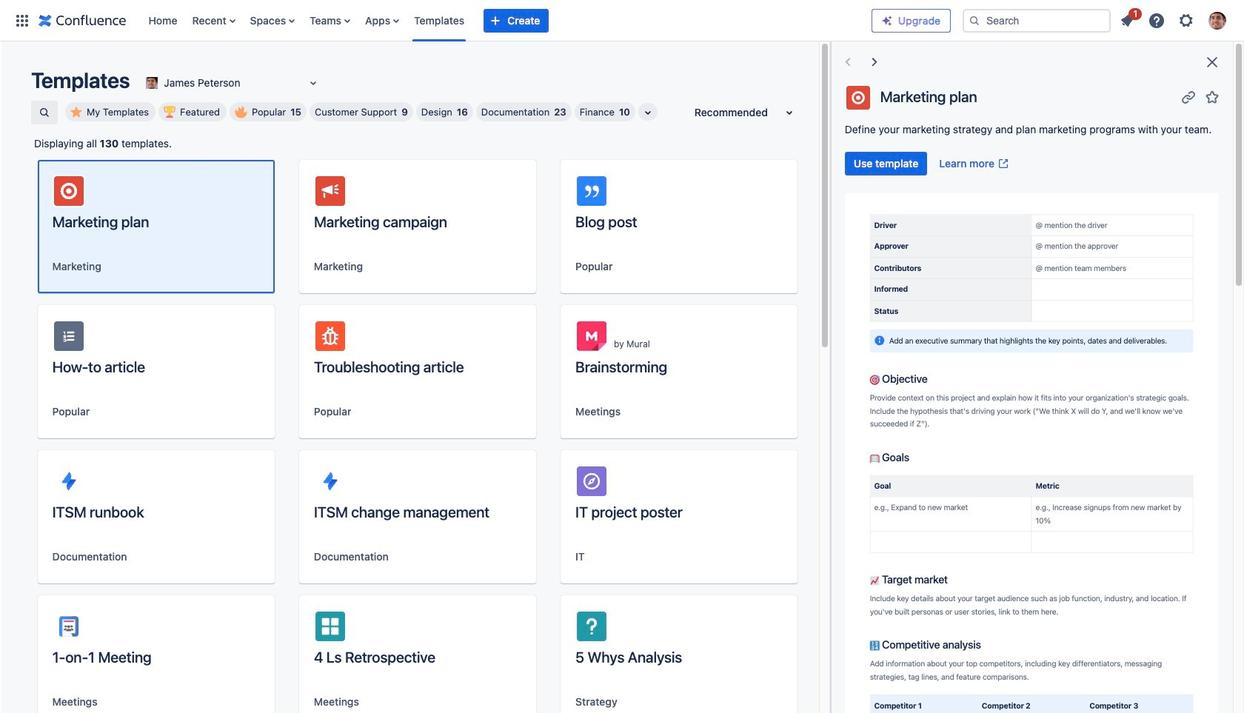 Task type: locate. For each thing, give the bounding box(es) containing it.
your profile and preferences image
[[1208, 11, 1226, 29]]

list item
[[1114, 6, 1142, 32]]

None text field
[[143, 76, 146, 90]]

confluence image
[[39, 11, 126, 29], [39, 11, 126, 29]]

group
[[845, 152, 1015, 175]]

1 horizontal spatial list
[[1114, 6, 1235, 34]]

more categories image
[[639, 104, 657, 121]]

help icon image
[[1148, 11, 1166, 29]]

open image
[[305, 74, 322, 92]]

banner
[[0, 0, 1244, 41]]

list for premium image
[[1114, 6, 1235, 34]]

Search field
[[963, 9, 1111, 32]]

None search field
[[963, 9, 1111, 32]]

next template image
[[865, 53, 883, 71]]

0 horizontal spatial list
[[141, 0, 872, 41]]

list
[[141, 0, 872, 41], [1114, 6, 1235, 34]]



Task type: vqa. For each thing, say whether or not it's contained in the screenshot.
Next template icon
yes



Task type: describe. For each thing, give the bounding box(es) containing it.
premium image
[[881, 14, 893, 26]]

global element
[[9, 0, 872, 41]]

search image
[[969, 14, 980, 26]]

close image
[[1203, 53, 1221, 71]]

settings icon image
[[1177, 11, 1195, 29]]

previous template image
[[839, 53, 857, 71]]

list for appswitcher icon
[[141, 0, 872, 41]]

star marketing plan image
[[1203, 88, 1221, 106]]

appswitcher icon image
[[13, 11, 31, 29]]

notification icon image
[[1118, 11, 1136, 29]]

open search bar image
[[39, 107, 50, 118]]

share link image
[[1180, 88, 1197, 106]]

list item inside list
[[1114, 6, 1142, 32]]



